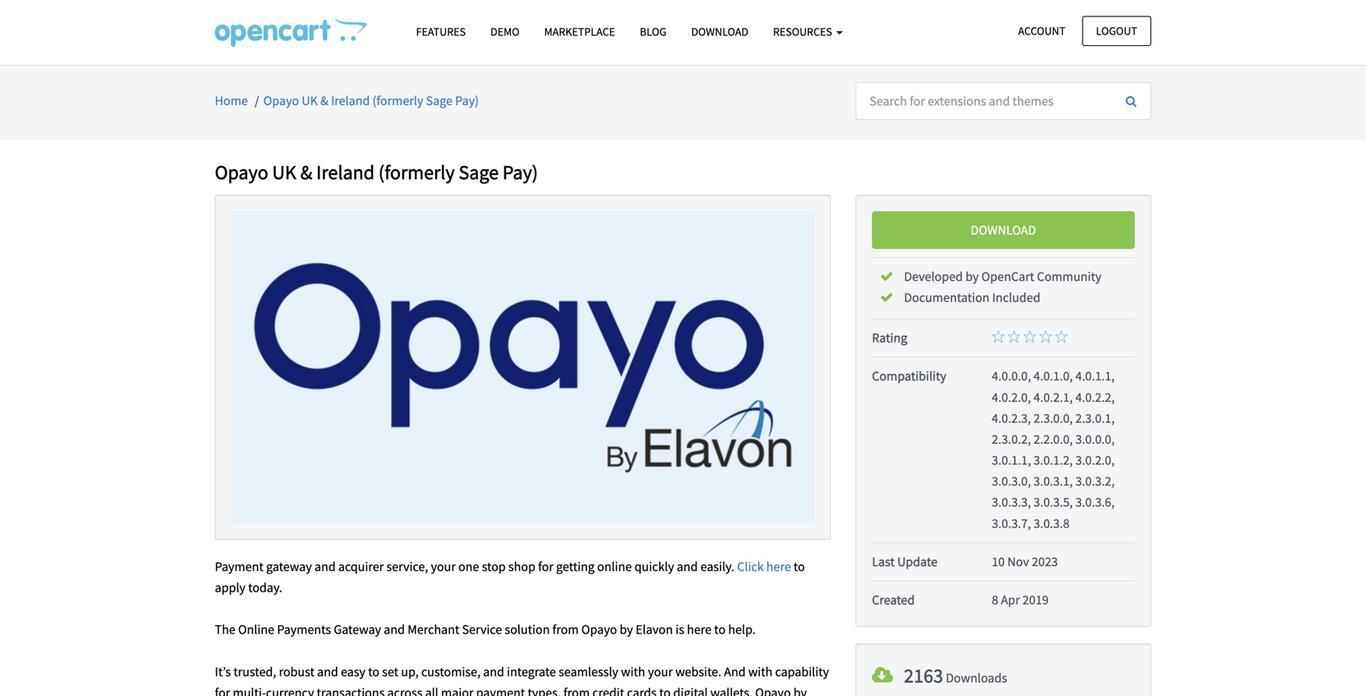 Task type: describe. For each thing, give the bounding box(es) containing it.
2019
[[1023, 592, 1049, 608]]

and left acquirer at the left of page
[[315, 558, 336, 575]]

service
[[462, 621, 502, 638]]

getting
[[556, 558, 595, 575]]

your inside it's trusted, robust and easy to set up, customise, and integrate seamlessly with your website. and with capability for multi-currency transactions across all major payment types, from credit cards to digital wallets, opayo b
[[648, 663, 673, 680]]

website.
[[676, 663, 722, 680]]

2163 downloads
[[904, 663, 1008, 688]]

1 with from the left
[[621, 663, 646, 680]]

integrate
[[507, 663, 556, 680]]

2.3.0.2,
[[992, 431, 1031, 447]]

1 horizontal spatial sage
[[459, 160, 499, 185]]

3.0.3.1,
[[1034, 473, 1073, 489]]

stop
[[482, 558, 506, 575]]

3.0.0.0,
[[1076, 431, 1115, 447]]

online
[[238, 621, 274, 638]]

transactions
[[317, 684, 385, 696]]

0 vertical spatial opayo uk & ireland (formerly sage pay)
[[263, 92, 479, 109]]

to apply today.
[[215, 558, 805, 596]]

opayo right home 'link'
[[263, 92, 299, 109]]

3.0.3.2,
[[1076, 473, 1115, 489]]

trusted,
[[234, 663, 276, 680]]

account
[[1019, 23, 1066, 38]]

0 vertical spatial ireland
[[331, 92, 370, 109]]

to right cards at left bottom
[[660, 684, 671, 696]]

to inside to apply today.
[[794, 558, 805, 575]]

4.0.0.0, 4.0.1.0, 4.0.1.1, 4.0.2.0, 4.0.2.1, 4.0.2.2, 4.0.2.3, 2.3.0.0, 2.3.0.1, 2.3.0.2, 2.2.0.0, 3.0.0.0, 3.0.1.1, 3.0.1.2, 3.0.2.0, 3.0.3.0, 3.0.3.1, 3.0.3.2, 3.0.3.3, 3.0.3.5, 3.0.3.6, 3.0.3.7, 3.0.3.8
[[992, 368, 1115, 532]]

4.0.1.1,
[[1076, 368, 1115, 384]]

4.0.2.0,
[[992, 389, 1031, 405]]

1 vertical spatial here
[[687, 621, 712, 638]]

1 star light o image from the left
[[992, 330, 1005, 343]]

resources link
[[761, 17, 855, 46]]

up,
[[401, 663, 419, 680]]

easily.
[[701, 558, 735, 575]]

1 star light o image from the left
[[1008, 330, 1021, 343]]

3.0.1.2,
[[1034, 452, 1073, 468]]

1 vertical spatial download link
[[872, 211, 1135, 249]]

set
[[382, 663, 399, 680]]

service,
[[387, 558, 428, 575]]

is
[[676, 621, 685, 638]]

3 star light o image from the left
[[1039, 330, 1053, 343]]

0 horizontal spatial download
[[691, 24, 749, 39]]

2163
[[904, 663, 943, 688]]

click here link
[[737, 558, 791, 575]]

and up payment
[[483, 663, 504, 680]]

features
[[416, 24, 466, 39]]

capability
[[775, 663, 829, 680]]

logout link
[[1082, 16, 1152, 46]]

0 horizontal spatial your
[[431, 558, 456, 575]]

2.2.0.0,
[[1034, 431, 1073, 447]]

multi-
[[233, 684, 266, 696]]

3.0.1.1,
[[992, 452, 1031, 468]]

to left set
[[368, 663, 380, 680]]

solution
[[505, 621, 550, 638]]

3.0.3.0,
[[992, 473, 1031, 489]]

shop
[[509, 558, 536, 575]]

0 horizontal spatial by
[[620, 621, 633, 638]]

quickly
[[635, 558, 674, 575]]

opayo uk & ireland (formerly sage pay) image
[[231, 211, 815, 523]]

1 horizontal spatial for
[[538, 558, 554, 575]]

last update
[[872, 553, 938, 570]]

8 apr 2019
[[992, 592, 1049, 608]]

across
[[387, 684, 423, 696]]

1 vertical spatial (formerly
[[379, 160, 455, 185]]

2 with from the left
[[749, 663, 773, 680]]

from inside it's trusted, robust and easy to set up, customise, and integrate seamlessly with your website. and with capability for multi-currency transactions across all major payment types, from credit cards to digital wallets, opayo b
[[564, 684, 590, 696]]

payment
[[476, 684, 525, 696]]

payment
[[215, 558, 264, 575]]

documentation
[[904, 289, 990, 306]]

4.0.2.1,
[[1034, 389, 1073, 405]]

currency
[[266, 684, 314, 696]]

credit
[[593, 684, 625, 696]]

digital
[[674, 684, 708, 696]]

3.0.3.5,
[[1034, 494, 1073, 511]]

gateway
[[334, 621, 381, 638]]

1 vertical spatial opayo uk & ireland (formerly sage pay)
[[215, 160, 538, 185]]

0 horizontal spatial uk
[[272, 160, 296, 185]]

account link
[[1005, 16, 1080, 46]]

opayo up seamlessly
[[582, 621, 617, 638]]

2023
[[1032, 553, 1058, 570]]

developed
[[904, 268, 963, 285]]

elavon
[[636, 621, 673, 638]]

and right gateway
[[384, 621, 405, 638]]

10
[[992, 553, 1005, 570]]

update
[[898, 553, 938, 570]]

apr
[[1001, 592, 1020, 608]]

rating
[[872, 330, 908, 346]]

3.0.3.3,
[[992, 494, 1031, 511]]

easy
[[341, 663, 366, 680]]

one
[[459, 558, 479, 575]]

logout
[[1096, 23, 1138, 38]]

compatibility
[[872, 368, 947, 384]]



Task type: locate. For each thing, give the bounding box(es) containing it.
marketplace link
[[532, 17, 628, 46]]

search image
[[1126, 95, 1137, 107]]

1 horizontal spatial star light o image
[[1055, 330, 1068, 343]]

to left help.
[[714, 621, 726, 638]]

major
[[441, 684, 474, 696]]

1 horizontal spatial star light o image
[[1024, 330, 1037, 343]]

to right 'click here' link
[[794, 558, 805, 575]]

opayo
[[263, 92, 299, 109], [215, 160, 268, 185], [582, 621, 617, 638], [755, 684, 791, 696]]

and left "easily."
[[677, 558, 698, 575]]

home
[[215, 92, 248, 109]]

1 horizontal spatial pay)
[[503, 160, 538, 185]]

3.0.3.6,
[[1076, 494, 1115, 511]]

demo
[[491, 24, 520, 39]]

&
[[320, 92, 329, 109], [300, 160, 312, 185]]

robust
[[279, 663, 315, 680]]

downloads
[[946, 670, 1008, 686]]

0 horizontal spatial sage
[[426, 92, 453, 109]]

0 vertical spatial your
[[431, 558, 456, 575]]

online
[[597, 558, 632, 575]]

for inside it's trusted, robust and easy to set up, customise, and integrate seamlessly with your website. and with capability for multi-currency transactions across all major payment types, from credit cards to digital wallets, opayo b
[[215, 684, 230, 696]]

download link up "opencart"
[[872, 211, 1135, 249]]

0 vertical spatial sage
[[426, 92, 453, 109]]

0 vertical spatial here
[[767, 558, 791, 575]]

to
[[794, 558, 805, 575], [714, 621, 726, 638], [368, 663, 380, 680], [660, 684, 671, 696]]

0 vertical spatial download
[[691, 24, 749, 39]]

home link
[[215, 92, 248, 109]]

star light o image
[[1008, 330, 1021, 343], [1024, 330, 1037, 343], [1039, 330, 1053, 343]]

community
[[1037, 268, 1102, 285]]

last
[[872, 553, 895, 570]]

from
[[553, 621, 579, 638], [564, 684, 590, 696]]

0 horizontal spatial download link
[[679, 17, 761, 46]]

opencart - opayo uk & ireland (formerly sage pay) image
[[215, 17, 367, 47]]

by left elavon
[[620, 621, 633, 638]]

and
[[315, 558, 336, 575], [677, 558, 698, 575], [384, 621, 405, 638], [317, 663, 338, 680], [483, 663, 504, 680]]

star light o image up 4.0.0.0,
[[992, 330, 1005, 343]]

and left easy
[[317, 663, 338, 680]]

here right is
[[687, 621, 712, 638]]

1 horizontal spatial with
[[749, 663, 773, 680]]

1 vertical spatial your
[[648, 663, 673, 680]]

2 horizontal spatial star light o image
[[1039, 330, 1053, 343]]

blog link
[[628, 17, 679, 46]]

0 vertical spatial uk
[[302, 92, 318, 109]]

2 star light o image from the left
[[1024, 330, 1037, 343]]

star light o image up '4.0.1.0,'
[[1055, 330, 1068, 343]]

1 horizontal spatial download link
[[872, 211, 1135, 249]]

your
[[431, 558, 456, 575], [648, 663, 673, 680]]

0 vertical spatial pay)
[[455, 92, 479, 109]]

it's
[[215, 663, 231, 680]]

0 vertical spatial download link
[[679, 17, 761, 46]]

1 vertical spatial sage
[[459, 160, 499, 185]]

0 vertical spatial &
[[320, 92, 329, 109]]

demo link
[[478, 17, 532, 46]]

opayo uk & ireland (formerly sage pay)
[[263, 92, 479, 109], [215, 160, 538, 185]]

the
[[215, 621, 236, 638]]

3.0.3.7,
[[992, 515, 1031, 532]]

opayo inside it's trusted, robust and easy to set up, customise, and integrate seamlessly with your website. and with capability for multi-currency transactions across all major payment types, from credit cards to digital wallets, opayo b
[[755, 684, 791, 696]]

types,
[[528, 684, 561, 696]]

apply
[[215, 579, 246, 596]]

the online payments gateway and merchant service solution from opayo by elavon is here to help.
[[215, 621, 756, 638]]

0 vertical spatial from
[[553, 621, 579, 638]]

0 vertical spatial by
[[966, 268, 979, 285]]

by inside developed by opencart community documentation included
[[966, 268, 979, 285]]

here right click
[[767, 558, 791, 575]]

from down seamlessly
[[564, 684, 590, 696]]

(formerly
[[373, 92, 424, 109], [379, 160, 455, 185]]

uk
[[302, 92, 318, 109], [272, 160, 296, 185]]

2.3.0.0,
[[1034, 410, 1073, 426]]

cloud download image
[[872, 666, 893, 685]]

4.0.1.0,
[[1034, 368, 1073, 384]]

1 horizontal spatial download
[[971, 222, 1037, 238]]

opayo uk & ireland (formerly sage pay) link
[[263, 92, 479, 109]]

4.0.0.0,
[[992, 368, 1031, 384]]

blog
[[640, 24, 667, 39]]

by up the documentation in the top right of the page
[[966, 268, 979, 285]]

star light o image
[[992, 330, 1005, 343], [1055, 330, 1068, 343]]

1 horizontal spatial here
[[767, 558, 791, 575]]

0 horizontal spatial with
[[621, 663, 646, 680]]

1 vertical spatial by
[[620, 621, 633, 638]]

0 horizontal spatial star light o image
[[1008, 330, 1021, 343]]

0 horizontal spatial pay)
[[455, 92, 479, 109]]

wallets,
[[711, 684, 753, 696]]

1 horizontal spatial your
[[648, 663, 673, 680]]

3.0.3.8
[[1034, 515, 1070, 532]]

0 horizontal spatial here
[[687, 621, 712, 638]]

help.
[[728, 621, 756, 638]]

included
[[993, 289, 1041, 306]]

from right solution
[[553, 621, 579, 638]]

10 nov 2023
[[992, 553, 1058, 570]]

seamlessly
[[559, 663, 619, 680]]

0 horizontal spatial &
[[300, 160, 312, 185]]

1 horizontal spatial by
[[966, 268, 979, 285]]

developed by opencart community documentation included
[[904, 268, 1102, 306]]

4.0.2.3,
[[992, 410, 1031, 426]]

2.3.0.1,
[[1076, 410, 1115, 426]]

all
[[425, 684, 439, 696]]

it's trusted, robust and easy to set up, customise, and integrate seamlessly with your website. and with capability for multi-currency transactions across all major payment types, from credit cards to digital wallets, opayo b
[[215, 663, 829, 696]]

0 horizontal spatial for
[[215, 684, 230, 696]]

features link
[[404, 17, 478, 46]]

click
[[737, 558, 764, 575]]

your up cards at left bottom
[[648, 663, 673, 680]]

1 horizontal spatial uk
[[302, 92, 318, 109]]

opencart
[[982, 268, 1035, 285]]

1 vertical spatial ireland
[[316, 160, 375, 185]]

opayo down home 'link'
[[215, 160, 268, 185]]

3.0.2.0,
[[1076, 452, 1115, 468]]

gateway
[[266, 558, 312, 575]]

1 vertical spatial download
[[971, 222, 1037, 238]]

resources
[[773, 24, 835, 39]]

download right blog
[[691, 24, 749, 39]]

merchant
[[408, 621, 460, 638]]

download link right blog
[[679, 17, 761, 46]]

download up "opencart"
[[971, 222, 1037, 238]]

for down it's
[[215, 684, 230, 696]]

1 vertical spatial pay)
[[503, 160, 538, 185]]

1 vertical spatial from
[[564, 684, 590, 696]]

Search for extensions and themes text field
[[856, 82, 1113, 120]]

opayo down capability
[[755, 684, 791, 696]]

2 star light o image from the left
[[1055, 330, 1068, 343]]

1 vertical spatial for
[[215, 684, 230, 696]]

for right shop
[[538, 558, 554, 575]]

with right and
[[749, 663, 773, 680]]

customise,
[[421, 663, 481, 680]]

with up cards at left bottom
[[621, 663, 646, 680]]

0 horizontal spatial star light o image
[[992, 330, 1005, 343]]

0 vertical spatial (formerly
[[373, 92, 424, 109]]

marketplace
[[544, 24, 615, 39]]

for
[[538, 558, 554, 575], [215, 684, 230, 696]]

your left one
[[431, 558, 456, 575]]

acquirer
[[338, 558, 384, 575]]

by
[[966, 268, 979, 285], [620, 621, 633, 638]]

1 horizontal spatial &
[[320, 92, 329, 109]]

4.0.2.2,
[[1076, 389, 1115, 405]]

and
[[724, 663, 746, 680]]

0 vertical spatial for
[[538, 558, 554, 575]]

here
[[767, 558, 791, 575], [687, 621, 712, 638]]

payment gateway and acquirer service, your one stop shop for getting online quickly and easily. click here
[[215, 558, 791, 575]]

download
[[691, 24, 749, 39], [971, 222, 1037, 238]]

payments
[[277, 621, 331, 638]]

1 vertical spatial uk
[[272, 160, 296, 185]]

1 vertical spatial &
[[300, 160, 312, 185]]

8
[[992, 592, 999, 608]]



Task type: vqa. For each thing, say whether or not it's contained in the screenshot.


